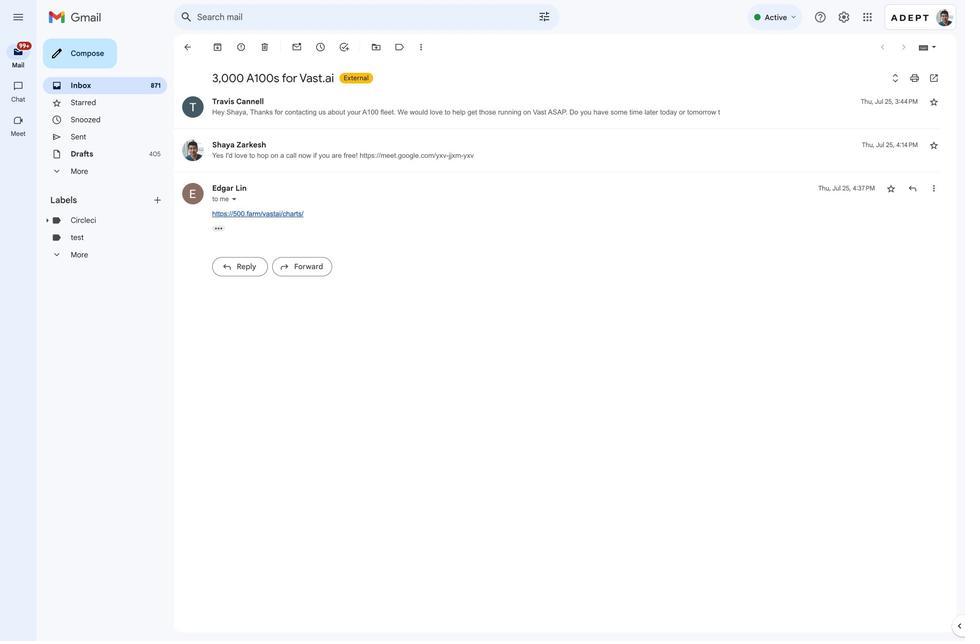 Task type: locate. For each thing, give the bounding box(es) containing it.
move to image
[[371, 42, 382, 53]]

support image
[[814, 11, 827, 24]]

cell for not starred checkbox
[[818, 183, 875, 194]]

1 vertical spatial cell
[[862, 140, 918, 151]]

1 not starred checkbox from the top
[[929, 96, 939, 107]]

0 vertical spatial not starred checkbox
[[929, 96, 939, 107]]

1 vertical spatial not starred image
[[929, 140, 939, 151]]

list
[[174, 86, 939, 286]]

0 vertical spatial cell
[[861, 96, 918, 107]]

cell
[[861, 96, 918, 107], [862, 140, 918, 151], [818, 183, 875, 194]]

search mail image
[[177, 8, 196, 27]]

main menu image
[[12, 11, 25, 24]]

navigation
[[0, 34, 38, 642]]

Not starred checkbox
[[929, 96, 939, 107], [929, 140, 939, 151]]

not starred image for 2nd not starred option from the bottom of the page
[[929, 96, 939, 107]]

2 not starred checkbox from the top
[[929, 140, 939, 151]]

1 vertical spatial not starred checkbox
[[929, 140, 939, 151]]

cell for 2nd not starred option
[[862, 140, 918, 151]]

show trimmed content image
[[212, 226, 225, 232]]

not starred image
[[929, 96, 939, 107], [929, 140, 939, 151], [886, 183, 897, 194]]

2 vertical spatial not starred image
[[886, 183, 897, 194]]

Not starred checkbox
[[886, 183, 897, 194]]

select input tool image
[[931, 43, 937, 51]]

2 vertical spatial cell
[[818, 183, 875, 194]]

archive image
[[212, 42, 223, 53]]

cell for 2nd not starred option from the bottom of the page
[[861, 96, 918, 107]]

heading
[[0, 61, 36, 70], [0, 95, 36, 104], [0, 130, 36, 138], [50, 195, 152, 206]]

0 vertical spatial not starred image
[[929, 96, 939, 107]]



Task type: vqa. For each thing, say whether or not it's contained in the screenshot.
Delete icon
yes



Task type: describe. For each thing, give the bounding box(es) containing it.
gmail image
[[48, 6, 107, 28]]

not starred image for 2nd not starred option
[[929, 140, 939, 151]]

settings image
[[838, 11, 850, 24]]

report spam image
[[236, 42, 246, 53]]

snooze image
[[315, 42, 326, 53]]

add to tasks image
[[339, 42, 349, 53]]

back to inbox image
[[182, 42, 193, 53]]

advanced search options image
[[534, 6, 555, 27]]

labels image
[[394, 42, 405, 53]]

Search mail search field
[[174, 4, 559, 30]]

not starred image for not starred checkbox
[[886, 183, 897, 194]]

Search mail text field
[[197, 12, 508, 23]]

more email options image
[[416, 42, 427, 53]]

delete image
[[259, 42, 270, 53]]

show details image
[[231, 196, 237, 203]]



